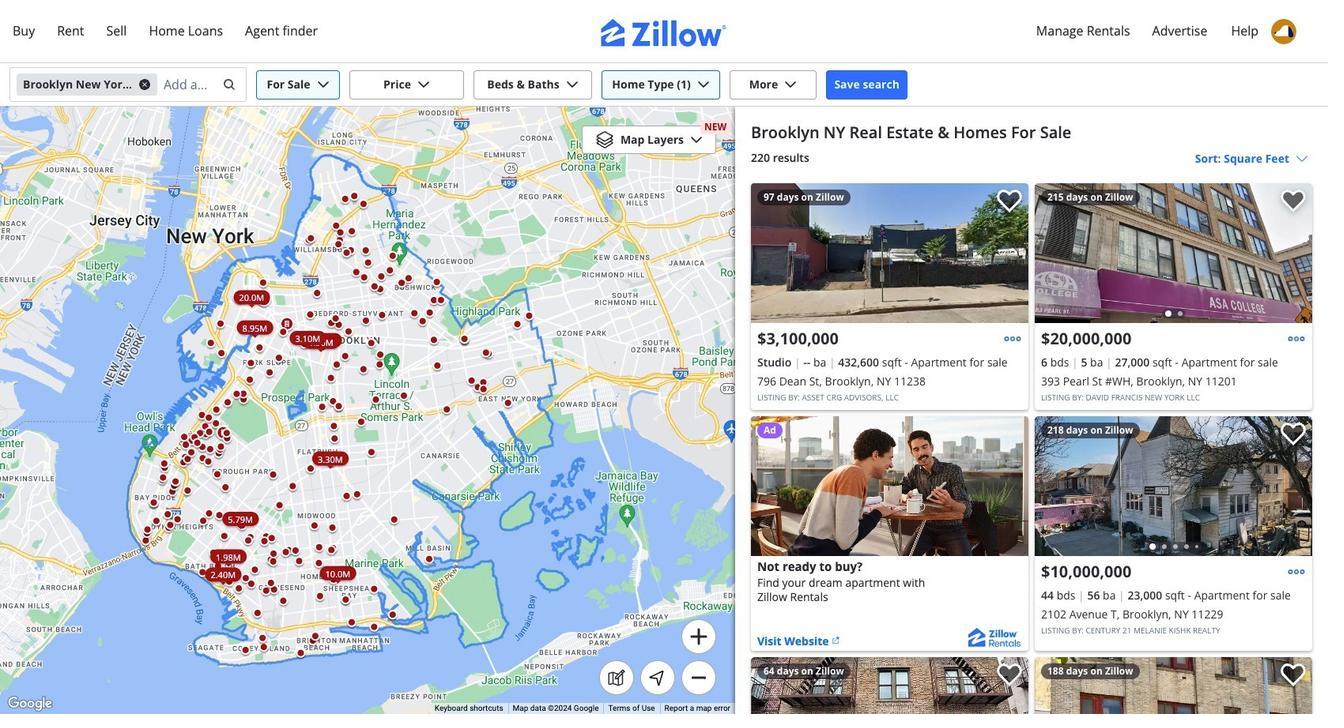 Task type: describe. For each thing, give the bounding box(es) containing it.
main navigation
[[0, 0, 1328, 63]]

property images, use arrow keys to navigate, image 1 of 13 group
[[1035, 417, 1312, 561]]

zillow logo image
[[601, 19, 727, 47]]

393 pearl st #wh, brooklyn, ny 11201 image
[[1035, 183, 1312, 323]]

filters element
[[0, 63, 1328, 107]]

796 dean st, brooklyn, ny 11238 image
[[751, 183, 1029, 323]]

property images, use arrow keys to navigate, image 1 of 2 group
[[1035, 183, 1312, 327]]

map-zoom-control-buttons group
[[682, 620, 716, 696]]



Task type: vqa. For each thing, say whether or not it's contained in the screenshot.
location outline image
yes



Task type: locate. For each thing, give the bounding box(es) containing it.
google image
[[4, 694, 56, 715]]

advertisement element
[[751, 417, 1029, 651]]

main content
[[735, 107, 1328, 715]]

clear field image
[[221, 78, 233, 91]]

Add another location text field
[[164, 72, 213, 97]]

remove tag image
[[138, 78, 151, 91]]

2102 avenue t, brooklyn, ny 11229 image
[[1035, 417, 1312, 557]]

your profile default icon image
[[1271, 19, 1297, 44]]

map region
[[0, 30, 822, 715]]

location outline image
[[648, 669, 667, 688]]



